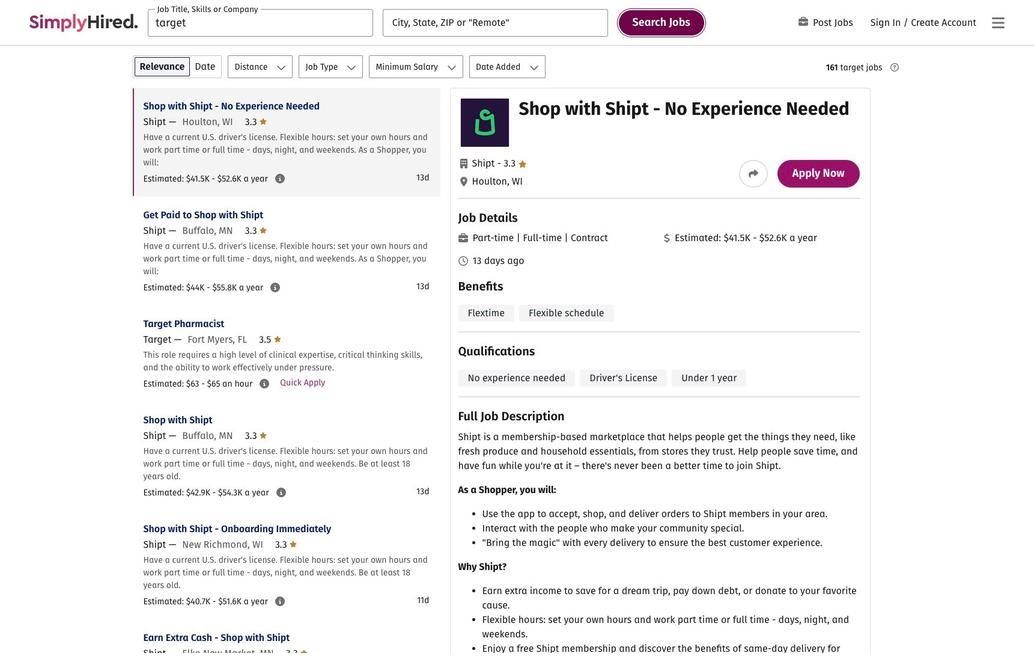Task type: vqa. For each thing, say whether or not it's contained in the screenshot.
SERVER element
no



Task type: locate. For each thing, give the bounding box(es) containing it.
clock image
[[459, 256, 468, 266]]

0 vertical spatial job salary disclaimer image
[[275, 174, 285, 183]]

None text field
[[148, 9, 373, 36], [383, 9, 608, 36], [148, 9, 373, 36], [383, 9, 608, 36]]

job salary disclaimer image
[[275, 174, 285, 183], [271, 283, 280, 292], [276, 488, 286, 497]]

3.3 out of 5 stars element
[[245, 116, 267, 127], [495, 158, 527, 169], [245, 225, 267, 236], [245, 430, 267, 441], [275, 539, 297, 550], [286, 648, 308, 653]]

0 horizontal spatial job salary disclaimer image
[[260, 379, 270, 388]]

shop with shipt - no experience needed element
[[450, 88, 871, 653]]

job salary disclaimer image for star icon within 'element'
[[260, 379, 270, 388]]

1 horizontal spatial job salary disclaimer image
[[275, 597, 285, 606]]

location dot image
[[460, 177, 468, 186]]

briefcase image
[[459, 233, 468, 243]]

star image
[[260, 117, 267, 126], [519, 161, 527, 168], [260, 225, 267, 235], [274, 334, 281, 344], [260, 431, 267, 440], [301, 648, 308, 653]]

list
[[133, 88, 440, 653]]

1 vertical spatial job salary disclaimer image
[[275, 597, 285, 606]]

None field
[[148, 9, 373, 36], [383, 9, 608, 36], [148, 9, 373, 36], [383, 9, 608, 36]]

job salary disclaimer image
[[260, 379, 270, 388], [275, 597, 285, 606]]

3.5 out of 5 stars element
[[259, 334, 281, 345]]

star image
[[290, 539, 297, 549]]

0 vertical spatial job salary disclaimer image
[[260, 379, 270, 388]]

company logo for shipt image
[[461, 99, 509, 147]]



Task type: describe. For each thing, give the bounding box(es) containing it.
briefcase image
[[799, 17, 809, 27]]

share this job image
[[749, 169, 759, 179]]

simplyhired logo image
[[29, 14, 138, 32]]

3.3 out of 5 stars element inside shop with shipt - no experience needed element
[[495, 158, 527, 169]]

2 vertical spatial job salary disclaimer image
[[276, 488, 286, 497]]

star image inside 'element'
[[274, 334, 281, 344]]

job salary disclaimer image for star image
[[275, 597, 285, 606]]

dollar sign image
[[664, 233, 670, 243]]

main menu image
[[992, 16, 1005, 30]]

building image
[[460, 159, 468, 168]]

1 vertical spatial job salary disclaimer image
[[271, 283, 280, 292]]

sponsored jobs disclaimer image
[[891, 63, 899, 72]]



